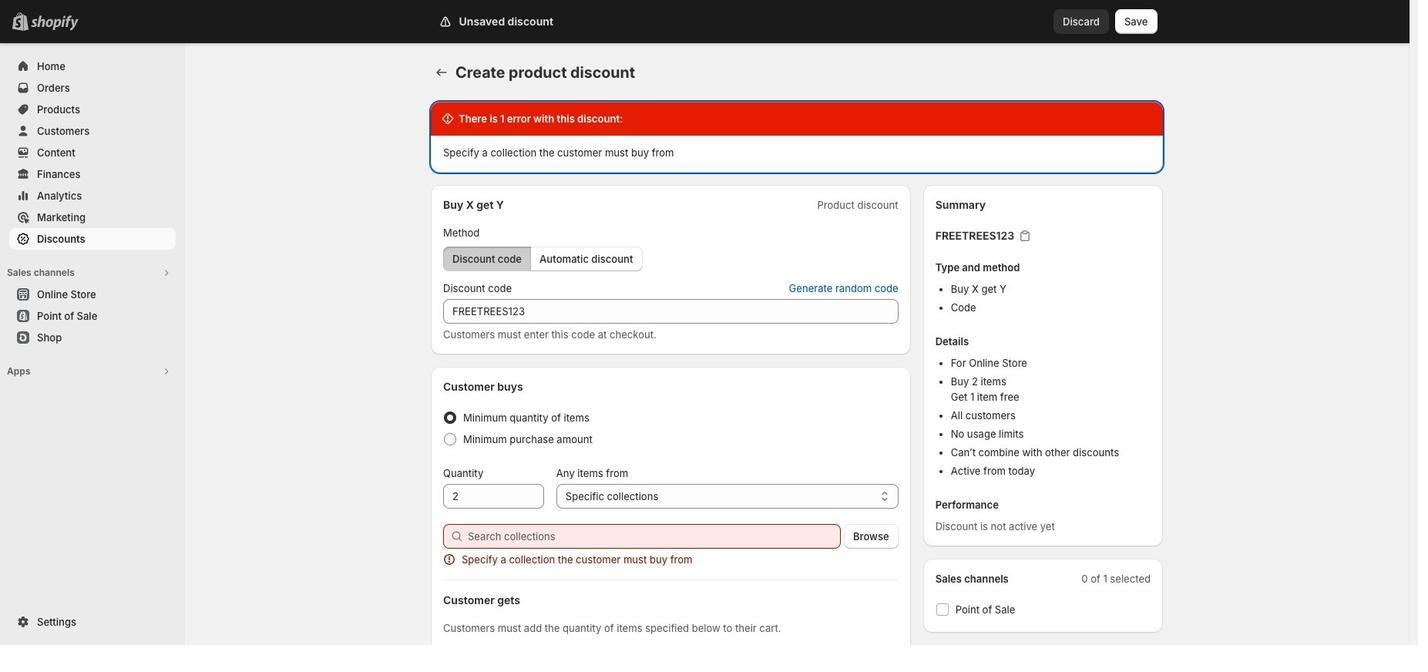 Task type: describe. For each thing, give the bounding box(es) containing it.
Search collections text field
[[468, 524, 841, 549]]

shopify image
[[31, 15, 79, 31]]



Task type: locate. For each thing, give the bounding box(es) containing it.
None text field
[[443, 299, 898, 324]]

None text field
[[443, 484, 544, 509]]



Task type: vqa. For each thing, say whether or not it's contained in the screenshot.
text box
yes



